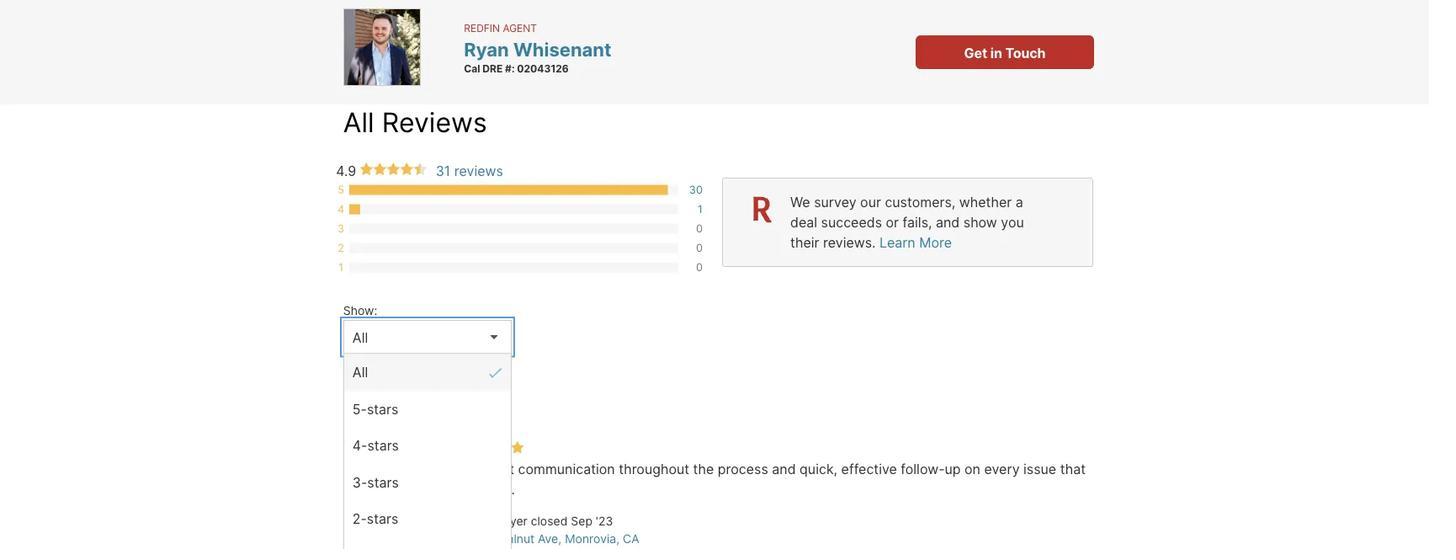 Task type: locate. For each thing, give the bounding box(es) containing it.
0 for 1
[[696, 261, 703, 274]]

homes)
[[425, 390, 499, 415]]

2-
[[353, 511, 367, 527]]

1 down 30
[[698, 203, 703, 216]]

survey
[[815, 194, 857, 210]]

section
[[723, 178, 1094, 267]]

reviews
[[382, 106, 487, 138]]

2 0 from the top
[[696, 241, 703, 254]]

excellent
[[457, 461, 515, 478]]

or
[[886, 214, 899, 230]]

learn more link
[[880, 234, 952, 251]]

stars up 3-stars
[[368, 438, 399, 454]]

section containing we survey our customers, whether a deal succeeds or fails, and show you their reviews.
[[723, 178, 1094, 267]]

redfin
[[464, 22, 500, 34]]

deal
[[791, 214, 818, 230]]

stars left (6
[[367, 401, 399, 417]]

sep
[[571, 514, 593, 528]]

3-
[[353, 474, 367, 491]]

customers,
[[885, 194, 956, 210]]

0 for 3
[[696, 222, 703, 235]]

4-stars
[[353, 438, 399, 454]]

up.
[[496, 481, 515, 498]]

the
[[694, 461, 714, 478]]

2 vertical spatial 0
[[696, 261, 703, 274]]

1
[[698, 203, 703, 216], [339, 261, 344, 274]]

2 vertical spatial all
[[353, 364, 368, 381]]

1 0 from the top
[[696, 222, 703, 235]]

and inside excellent communication throughout the process and quick, effective follow-up on every issue that came up.
[[773, 461, 796, 478]]

stars for 2-
[[367, 511, 399, 527]]

communication
[[518, 461, 615, 478]]

stars for 4-
[[368, 438, 399, 454]]

stars
[[367, 401, 399, 417], [368, 438, 399, 454], [367, 474, 399, 491], [367, 511, 399, 527]]

redfin agent ryan whisenant cal dre #: 02043126
[[464, 22, 612, 74]]

rating 5.0 out of 5 element
[[457, 440, 525, 456]]

1 vertical spatial all
[[353, 329, 368, 346]]

542
[[457, 532, 479, 546]]

2
[[338, 241, 344, 254]]

#:
[[505, 62, 515, 74]]

dialog
[[343, 353, 512, 549]]

0 horizontal spatial and
[[773, 461, 796, 478]]

show:
[[343, 303, 378, 317]]

0 vertical spatial 0
[[696, 222, 703, 235]]

and inside the we survey our customers, whether a deal succeeds or fails, and show you their reviews.
[[936, 214, 960, 230]]

you
[[1002, 214, 1025, 230]]

ryan
[[464, 38, 509, 60]]

in
[[991, 45, 1003, 61]]

5-
[[353, 401, 367, 417]]

throughout
[[619, 461, 690, 478]]

effective
[[842, 461, 898, 478]]

follow-
[[901, 461, 945, 478]]

submit search image
[[378, 19, 392, 33]]

all down 'show:'
[[353, 329, 368, 346]]

all reviews
[[343, 106, 487, 138]]

we
[[791, 194, 811, 210]]

1-star element
[[344, 537, 511, 549]]

closed
[[531, 514, 568, 528]]

on
[[965, 461, 981, 478]]

and up the 'more'
[[936, 214, 960, 230]]

all
[[343, 106, 374, 138], [353, 329, 368, 346], [353, 364, 368, 381]]

31 reviews link
[[436, 163, 504, 179]]

5-stars
[[353, 401, 399, 417]]

their
[[791, 234, 820, 251]]

rating 4.9 out of 5 element
[[360, 162, 428, 178]]

stars down 4-stars
[[367, 474, 399, 491]]

quick,
[[800, 461, 838, 478]]

31
[[436, 163, 451, 179]]

3
[[338, 222, 345, 235]]

0 vertical spatial and
[[936, 214, 960, 230]]

and
[[936, 214, 960, 230], [773, 461, 796, 478]]

process
[[718, 461, 769, 478]]

excellent communication throughout the process and quick, effective follow-up on every issue that came up.
[[457, 461, 1090, 498]]

1 vertical spatial 1
[[339, 261, 344, 274]]

all up 4.9
[[343, 106, 374, 138]]

0 vertical spatial 1
[[698, 203, 703, 216]]

all up 2023
[[353, 364, 368, 381]]

more
[[920, 234, 952, 251]]

1 horizontal spatial 1
[[698, 203, 703, 216]]

came
[[457, 481, 492, 498]]

list box
[[343, 320, 512, 549]]

1 vertical spatial 0
[[696, 241, 703, 254]]

dre
[[483, 62, 503, 74]]

30
[[690, 183, 703, 196]]

stars down 3-stars
[[367, 511, 399, 527]]

list box containing all
[[343, 320, 512, 549]]

issue
[[1024, 461, 1057, 478]]

we survey our customers, whether a deal succeeds or fails, and show you their reviews.
[[791, 194, 1025, 251]]

cal
[[464, 62, 481, 74]]

all inside dialog
[[353, 364, 368, 381]]

ca
[[623, 532, 640, 546]]

31 reviews
[[436, 163, 504, 179]]

542 w walnut ave, monrovia, ca link
[[457, 532, 640, 546]]

3 0 from the top
[[696, 261, 703, 274]]

whisenant
[[514, 38, 612, 60]]

0
[[696, 222, 703, 235], [696, 241, 703, 254], [696, 261, 703, 274]]

5
[[338, 183, 344, 196]]

1 down 2
[[339, 261, 344, 274]]

2023
[[343, 390, 393, 415]]

fails,
[[903, 214, 933, 230]]

and left quick,
[[773, 461, 796, 478]]

4
[[338, 203, 345, 216]]

show
[[964, 214, 998, 230]]

1 vertical spatial and
[[773, 461, 796, 478]]

1 horizontal spatial and
[[936, 214, 960, 230]]

a
[[1016, 194, 1024, 210]]

1 link
[[698, 203, 703, 216]]

every
[[985, 461, 1020, 478]]



Task type: describe. For each thing, give the bounding box(es) containing it.
reviews
[[455, 163, 504, 179]]

dialog containing all
[[343, 353, 512, 549]]

02043126
[[517, 62, 569, 74]]

0 for 2
[[696, 241, 703, 254]]

(6
[[399, 390, 419, 415]]

ryan whisenant link
[[464, 38, 612, 60]]

learn
[[880, 234, 916, 251]]

3-stars
[[353, 474, 399, 491]]

4.9
[[336, 163, 356, 179]]

get
[[965, 45, 988, 61]]

reviews.
[[824, 234, 876, 251]]

up
[[945, 461, 961, 478]]

0 vertical spatial all
[[343, 106, 374, 138]]

buyer closed  sep '23 542 w walnut ave, monrovia, ca
[[457, 514, 640, 546]]

all element
[[344, 354, 511, 391]]

walnut
[[497, 532, 535, 546]]

ryan whisenant, redfin agent image
[[344, 8, 421, 86]]

ave,
[[538, 532, 562, 546]]

'23
[[596, 514, 613, 528]]

learn more
[[880, 234, 952, 251]]

that
[[1061, 461, 1086, 478]]

show: element
[[343, 295, 503, 320]]

buyer
[[496, 514, 528, 528]]

4-
[[353, 438, 368, 454]]

w
[[482, 532, 494, 546]]

monrovia,
[[565, 532, 620, 546]]

stars for 5-
[[367, 401, 399, 417]]

whether
[[960, 194, 1013, 210]]

2-stars
[[353, 511, 399, 527]]

30 link
[[690, 183, 703, 196]]

succeeds
[[822, 214, 883, 230]]

our
[[861, 194, 882, 210]]

agent
[[503, 22, 537, 34]]

get in touch button
[[916, 35, 1095, 69]]

0 horizontal spatial 1
[[339, 261, 344, 274]]

2023 (6 homes)
[[343, 390, 499, 415]]

stars for 3-
[[367, 474, 399, 491]]

touch
[[1006, 45, 1046, 61]]

get in touch
[[965, 45, 1046, 61]]



Task type: vqa. For each thing, say whether or not it's contained in the screenshot.
news to the top
no



